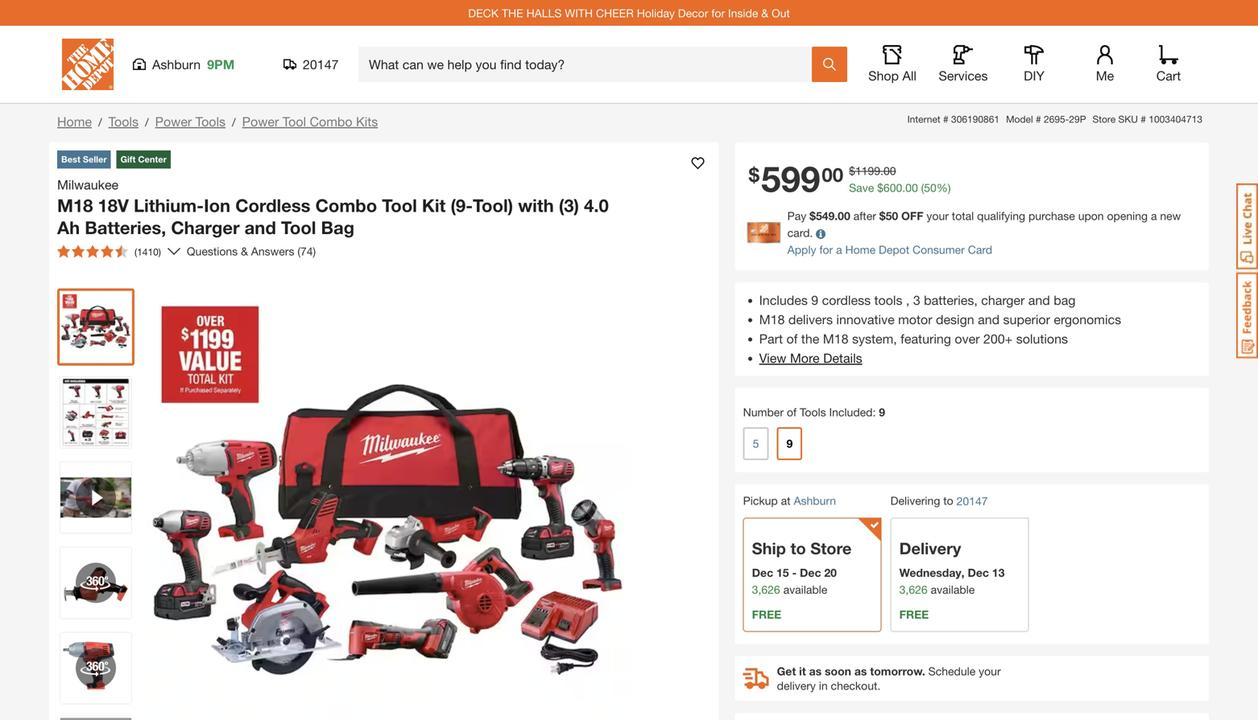Task type: locate. For each thing, give the bounding box(es) containing it.
3,626 down 15
[[752, 583, 780, 597]]

m18
[[57, 195, 93, 216], [759, 312, 785, 327], [823, 331, 849, 347]]

202196562_s01 image
[[60, 633, 131, 704]]

20147 inside delivering to 20147
[[957, 495, 988, 508]]

1 horizontal spatial &
[[761, 6, 768, 20]]

0 vertical spatial 50
[[924, 181, 937, 194]]

/ left tools link
[[98, 116, 102, 129]]

for down info 'image'
[[819, 243, 833, 256]]

20147 right delivering
[[957, 495, 988, 508]]

all
[[902, 68, 917, 83]]

diy
[[1024, 68, 1045, 83]]

feedback link image
[[1236, 272, 1258, 359]]

2 vertical spatial 9
[[786, 437, 793, 451]]

2 as from the left
[[854, 665, 867, 678]]

milwaukee link
[[57, 175, 125, 195]]

1 vertical spatial store
[[810, 539, 852, 558]]

1 horizontal spatial for
[[819, 243, 833, 256]]

store up 20
[[810, 539, 852, 558]]

combo up bag
[[315, 195, 377, 216]]

0 horizontal spatial dec
[[752, 566, 773, 580]]

2 horizontal spatial dec
[[968, 566, 989, 580]]

1 horizontal spatial to
[[943, 494, 953, 508]]

1 / from the left
[[98, 116, 102, 129]]

view more details link
[[759, 351, 862, 366]]

ergonomics
[[1054, 312, 1121, 327]]

ashburn button
[[794, 494, 836, 508]]

home left depot
[[845, 243, 876, 256]]

(9-
[[451, 195, 473, 216]]

to left 20147 link
[[943, 494, 953, 508]]

$ right save
[[877, 181, 884, 194]]

1 horizontal spatial free
[[899, 608, 929, 622]]

m18 up ah on the top left of the page
[[57, 195, 93, 216]]

combo
[[310, 114, 352, 129], [315, 195, 377, 216]]

2 horizontal spatial /
[[232, 116, 236, 129]]

power right power tools link
[[242, 114, 279, 129]]

3 dec from the left
[[968, 566, 989, 580]]

2 power from the left
[[242, 114, 279, 129]]

as
[[809, 665, 822, 678], [854, 665, 867, 678]]

1 of from the top
[[786, 331, 798, 347]]

00 left save
[[822, 163, 843, 186]]

milwaukee power tool combo kits 2695 29p e1.1 image
[[60, 377, 131, 448]]

0 horizontal spatial your
[[927, 209, 949, 223]]

0 horizontal spatial store
[[810, 539, 852, 558]]

1 vertical spatial tool
[[382, 195, 417, 216]]

your left total
[[927, 209, 949, 223]]

1 horizontal spatial m18
[[759, 312, 785, 327]]

0 vertical spatial your
[[927, 209, 949, 223]]

1 available from the left
[[783, 583, 827, 597]]

1 horizontal spatial .
[[902, 181, 905, 194]]

0 vertical spatial for
[[711, 6, 725, 20]]

pickup
[[743, 494, 778, 508]]

1 vertical spatial &
[[241, 245, 248, 258]]

1 horizontal spatial 3,626
[[899, 583, 928, 597]]

milwaukee power tool combo kits 2695 29p 64.0 image
[[60, 292, 131, 363]]

1 horizontal spatial your
[[979, 665, 1001, 678]]

combo left kits
[[310, 114, 352, 129]]

2 3,626 from the left
[[899, 583, 928, 597]]

0 vertical spatial ashburn
[[152, 57, 201, 72]]

15
[[776, 566, 789, 580]]

,
[[906, 293, 910, 308]]

available inside delivery wednesday, dec 13 3,626 available
[[931, 583, 975, 597]]

ashburn left 9pm
[[152, 57, 201, 72]]

free down 15
[[752, 608, 781, 622]]

1 vertical spatial combo
[[315, 195, 377, 216]]

0 horizontal spatial available
[[783, 583, 827, 597]]

20147 up power tool combo kits link
[[303, 57, 339, 72]]

. up 600
[[880, 164, 884, 178]]

200+
[[983, 331, 1013, 347]]

power up center
[[155, 114, 192, 129]]

00
[[822, 163, 843, 186], [884, 164, 896, 178], [905, 181, 918, 194]]

2 free from the left
[[899, 608, 929, 622]]

:
[[873, 406, 876, 419]]

store
[[1093, 114, 1116, 125], [810, 539, 852, 558]]

to inside delivering to 20147
[[943, 494, 953, 508]]

1 free from the left
[[752, 608, 781, 622]]

tomorrow.
[[870, 665, 925, 678]]

as up checkout. at the right bottom of page
[[854, 665, 867, 678]]

apply for a home depot consumer card link
[[787, 243, 992, 256]]

00 left "("
[[905, 181, 918, 194]]

of right number
[[787, 406, 797, 419]]

over
[[955, 331, 980, 347]]

tool left "kit"
[[382, 195, 417, 216]]

your total qualifying purchase upon opening a new card.
[[787, 209, 1181, 240]]

0 horizontal spatial as
[[809, 665, 822, 678]]

inside
[[728, 6, 758, 20]]

1 horizontal spatial 50
[[924, 181, 937, 194]]

checkout.
[[831, 680, 881, 693]]

2 dec from the left
[[800, 566, 821, 580]]

1 vertical spatial to
[[791, 539, 806, 558]]

kit
[[422, 195, 446, 216]]

tools up gift
[[108, 114, 139, 129]]

and up 200+
[[978, 312, 1000, 327]]

me
[[1096, 68, 1114, 83]]

power
[[155, 114, 192, 129], [242, 114, 279, 129]]

(1410) button
[[51, 239, 167, 265]]

.
[[880, 164, 884, 178], [902, 181, 905, 194]]

0 horizontal spatial 50
[[886, 209, 898, 223]]

decor
[[678, 6, 708, 20]]

to inside ship to store dec 15 - dec 20 3,626 available
[[791, 539, 806, 558]]

3,626 inside ship to store dec 15 - dec 20 3,626 available
[[752, 583, 780, 597]]

to
[[943, 494, 953, 508], [791, 539, 806, 558]]

0 vertical spatial of
[[786, 331, 798, 347]]

& left 'out'
[[761, 6, 768, 20]]

1 horizontal spatial home
[[845, 243, 876, 256]]

tool up (74)
[[281, 217, 316, 238]]

1 horizontal spatial 20147
[[957, 495, 988, 508]]

depot
[[879, 243, 909, 256]]

your right the schedule
[[979, 665, 1001, 678]]

0 horizontal spatial #
[[943, 114, 949, 125]]

0 vertical spatial m18
[[57, 195, 93, 216]]

1 horizontal spatial power
[[242, 114, 279, 129]]

questions
[[187, 245, 238, 258]]

for left inside on the right of the page
[[711, 6, 725, 20]]

free down wednesday,
[[899, 608, 929, 622]]

0 horizontal spatial m18
[[57, 195, 93, 216]]

includes
[[759, 293, 808, 308]]

1 horizontal spatial as
[[854, 665, 867, 678]]

m18 up part
[[759, 312, 785, 327]]

3,626
[[752, 583, 780, 597], [899, 583, 928, 597]]

0 horizontal spatial ashburn
[[152, 57, 201, 72]]

9
[[811, 293, 818, 308], [879, 406, 885, 419], [786, 437, 793, 451]]

shop all button
[[867, 45, 918, 84]]

. left "("
[[902, 181, 905, 194]]

1 horizontal spatial 9
[[811, 293, 818, 308]]

1 horizontal spatial #
[[1036, 114, 1041, 125]]

a left new
[[1151, 209, 1157, 223]]

dec left 15
[[752, 566, 773, 580]]

delivering
[[891, 494, 940, 508]]

50 left off
[[886, 209, 898, 223]]

your inside schedule your delivery in checkout.
[[979, 665, 1001, 678]]

9 right 5
[[786, 437, 793, 451]]

1 horizontal spatial tools
[[195, 114, 226, 129]]

& left answers
[[241, 245, 248, 258]]

9 up delivers
[[811, 293, 818, 308]]

9 right :
[[879, 406, 885, 419]]

1 horizontal spatial dec
[[800, 566, 821, 580]]

0 horizontal spatial for
[[711, 6, 725, 20]]

deck the halls with cheer holiday decor for inside & out link
[[468, 6, 790, 20]]

0 horizontal spatial /
[[98, 116, 102, 129]]

1 vertical spatial home
[[845, 243, 876, 256]]

free for to
[[752, 608, 781, 622]]

opening
[[1107, 209, 1148, 223]]

bag
[[1054, 293, 1076, 308]]

1199
[[855, 164, 880, 178]]

0 horizontal spatial 9
[[786, 437, 793, 451]]

shop
[[868, 68, 899, 83]]

and inside the milwaukee m18 18v lithium-ion cordless combo tool kit (9-tool) with (3) 4.0 ah batteries, charger and tool bag
[[245, 217, 276, 238]]

0 vertical spatial 9
[[811, 293, 818, 308]]

50 right 600
[[924, 181, 937, 194]]

ashburn right at
[[794, 494, 836, 508]]

3,626 down wednesday,
[[899, 583, 928, 597]]

0 horizontal spatial .
[[880, 164, 884, 178]]

2 horizontal spatial 9
[[879, 406, 885, 419]]

0 horizontal spatial a
[[836, 243, 842, 256]]

2 vertical spatial and
[[978, 312, 1000, 327]]

tools for home
[[108, 114, 139, 129]]

0 horizontal spatial &
[[241, 245, 248, 258]]

tool
[[282, 114, 306, 129], [382, 195, 417, 216], [281, 217, 316, 238]]

20147 link
[[957, 493, 988, 510]]

1 as from the left
[[809, 665, 822, 678]]

1 vertical spatial of
[[787, 406, 797, 419]]

50 inside $ 599 00 $ 1199 . 00 save $ 600 . 00 ( 50 %)
[[924, 181, 937, 194]]

# right sku
[[1141, 114, 1146, 125]]

1 vertical spatial 20147
[[957, 495, 988, 508]]

0 horizontal spatial and
[[245, 217, 276, 238]]

gift
[[121, 154, 136, 165]]

1 horizontal spatial ashburn
[[794, 494, 836, 508]]

dec right -
[[800, 566, 821, 580]]

m18 inside the milwaukee m18 18v lithium-ion cordless combo tool kit (9-tool) with (3) 4.0 ah batteries, charger and tool bag
[[57, 195, 93, 216]]

1 vertical spatial your
[[979, 665, 1001, 678]]

2 of from the top
[[787, 406, 797, 419]]

bag
[[321, 217, 354, 238]]

free for wednesday,
[[899, 608, 929, 622]]

0 vertical spatial &
[[761, 6, 768, 20]]

apply for a home depot consumer card
[[787, 243, 992, 256]]

cordless
[[235, 195, 310, 216]]

cordless
[[822, 293, 871, 308]]

a down 549.00
[[836, 243, 842, 256]]

motor
[[898, 312, 932, 327]]

and up superior
[[1028, 293, 1050, 308]]

0 vertical spatial 20147
[[303, 57, 339, 72]]

$ right after
[[879, 209, 886, 223]]

of left the
[[786, 331, 798, 347]]

1 horizontal spatial 00
[[884, 164, 896, 178]]

schedule your delivery in checkout.
[[777, 665, 1001, 693]]

1 vertical spatial and
[[1028, 293, 1050, 308]]

cart
[[1156, 68, 1181, 83]]

internet # 306190861 model # 2695-29p store sku # 1003404713
[[907, 114, 1203, 125]]

$ up save
[[849, 164, 855, 178]]

What can we help you find today? search field
[[369, 48, 811, 81]]

home up best
[[57, 114, 92, 129]]

store inside ship to store dec 15 - dec 20 3,626 available
[[810, 539, 852, 558]]

available down -
[[783, 583, 827, 597]]

/ right power tools link
[[232, 116, 236, 129]]

0 vertical spatial to
[[943, 494, 953, 508]]

as right it
[[809, 665, 822, 678]]

0 horizontal spatial free
[[752, 608, 781, 622]]

0 vertical spatial combo
[[310, 114, 352, 129]]

0 horizontal spatial home
[[57, 114, 92, 129]]

dec left 13
[[968, 566, 989, 580]]

2 horizontal spatial #
[[1141, 114, 1146, 125]]

home / tools / power tools / power tool combo kits
[[57, 114, 378, 129]]

1 horizontal spatial available
[[931, 583, 975, 597]]

# left 2695- at right top
[[1036, 114, 1041, 125]]

1 horizontal spatial a
[[1151, 209, 1157, 223]]

dec
[[752, 566, 773, 580], [800, 566, 821, 580], [968, 566, 989, 580]]

4.0
[[584, 195, 609, 216]]

1 vertical spatial 50
[[886, 209, 898, 223]]

202196547_s01 image
[[60, 548, 131, 619]]

50
[[924, 181, 937, 194], [886, 209, 898, 223]]

and up the questions & answers (74)
[[245, 217, 276, 238]]

the home depot logo image
[[62, 39, 114, 90]]

0 vertical spatial store
[[1093, 114, 1116, 125]]

tools down 9pm
[[195, 114, 226, 129]]

to up -
[[791, 539, 806, 558]]

tool down the 20147 button at the top
[[282, 114, 306, 129]]

4.5 stars image
[[57, 245, 128, 258]]

0 horizontal spatial to
[[791, 539, 806, 558]]

5 button
[[743, 428, 769, 461]]

number of tools included : 9
[[743, 406, 885, 419]]

0 horizontal spatial power
[[155, 114, 192, 129]]

a inside your total qualifying purchase upon opening a new card.
[[1151, 209, 1157, 223]]

1 horizontal spatial and
[[978, 312, 1000, 327]]

0 vertical spatial and
[[245, 217, 276, 238]]

new
[[1160, 209, 1181, 223]]

2 available from the left
[[931, 583, 975, 597]]

/ right tools link
[[145, 116, 149, 129]]

%)
[[937, 181, 951, 194]]

of inside includes 9 cordless tools , 3 batteries, charger and bag m18 delivers innovative motor design and superior ergonomics part of the m18 system, featuring over 200+ solutions view more details
[[786, 331, 798, 347]]

services
[[939, 68, 988, 83]]

0 vertical spatial a
[[1151, 209, 1157, 223]]

2 horizontal spatial tools
[[800, 406, 826, 419]]

2 horizontal spatial m18
[[823, 331, 849, 347]]

1 power from the left
[[155, 114, 192, 129]]

available
[[783, 583, 827, 597], [931, 583, 975, 597]]

20147 inside button
[[303, 57, 339, 72]]

available down wednesday,
[[931, 583, 975, 597]]

store left sku
[[1093, 114, 1116, 125]]

1 horizontal spatial /
[[145, 116, 149, 129]]

pay $ 549.00 after $ 50 off
[[787, 209, 923, 223]]

20147
[[303, 57, 339, 72], [957, 495, 988, 508]]

ashburn
[[152, 57, 201, 72], [794, 494, 836, 508]]

tools left the included
[[800, 406, 826, 419]]

1 3,626 from the left
[[752, 583, 780, 597]]

0 horizontal spatial tools
[[108, 114, 139, 129]]

# right internet
[[943, 114, 949, 125]]

m18 up details
[[823, 331, 849, 347]]

0 horizontal spatial 20147
[[303, 57, 339, 72]]

0 horizontal spatial 3,626
[[752, 583, 780, 597]]

(1410) link
[[51, 239, 180, 265]]

to for store
[[791, 539, 806, 558]]

00 up 600
[[884, 164, 896, 178]]



Task type: vqa. For each thing, say whether or not it's contained in the screenshot.


Task type: describe. For each thing, give the bounding box(es) containing it.
1 dec from the left
[[752, 566, 773, 580]]

1 vertical spatial m18
[[759, 312, 785, 327]]

home link
[[57, 114, 92, 129]]

0 vertical spatial home
[[57, 114, 92, 129]]

system,
[[852, 331, 897, 347]]

your inside your total qualifying purchase upon opening a new card.
[[927, 209, 949, 223]]

power tools link
[[155, 114, 226, 129]]

3 / from the left
[[232, 116, 236, 129]]

600
[[884, 181, 902, 194]]

services button
[[938, 45, 989, 84]]

total
[[952, 209, 974, 223]]

live chat image
[[1236, 184, 1258, 270]]

power tool combo kits link
[[242, 114, 378, 129]]

3,626 inside delivery wednesday, dec 13 3,626 available
[[899, 583, 928, 597]]

(3)
[[559, 195, 579, 216]]

batteries,
[[85, 217, 166, 238]]

(74)
[[297, 245, 316, 258]]

apply now image
[[747, 222, 787, 244]]

2 vertical spatial m18
[[823, 331, 849, 347]]

model
[[1006, 114, 1033, 125]]

solutions
[[1016, 331, 1068, 347]]

get it as soon as tomorrow.
[[777, 665, 925, 678]]

in
[[819, 680, 828, 693]]

5371756557001 image
[[60, 463, 131, 534]]

(1410)
[[135, 246, 161, 258]]

schedule
[[928, 665, 976, 678]]

delivering to 20147
[[891, 494, 988, 508]]

20147 button
[[284, 56, 339, 72]]

card
[[968, 243, 992, 256]]

halls
[[526, 6, 562, 20]]

includes 9 cordless tools , 3 batteries, charger and bag m18 delivers innovative motor design and superior ergonomics part of the m18 system, featuring over 200+ solutions view more details
[[759, 293, 1121, 366]]

2 / from the left
[[145, 116, 149, 129]]

center
[[138, 154, 167, 165]]

1 horizontal spatial store
[[1093, 114, 1116, 125]]

2 vertical spatial tool
[[281, 217, 316, 238]]

milwaukee m18 18v lithium-ion cordless combo tool kit (9-tool) with (3) 4.0 ah batteries, charger and tool bag
[[57, 177, 609, 238]]

29p
[[1069, 114, 1086, 125]]

me button
[[1079, 45, 1131, 84]]

0 vertical spatial .
[[880, 164, 884, 178]]

2 # from the left
[[1036, 114, 1041, 125]]

kits
[[356, 114, 378, 129]]

delivers
[[788, 312, 833, 327]]

info image
[[816, 229, 826, 239]]

get
[[777, 665, 796, 678]]

202196580_s01 image
[[60, 719, 131, 721]]

13
[[992, 566, 1005, 580]]

upon
[[1078, 209, 1104, 223]]

details
[[823, 351, 862, 366]]

dec inside delivery wednesday, dec 13 3,626 available
[[968, 566, 989, 580]]

available inside ship to store dec 15 - dec 20 3,626 available
[[783, 583, 827, 597]]

pay
[[787, 209, 806, 223]]

9 inside button
[[786, 437, 793, 451]]

apply
[[787, 243, 816, 256]]

the
[[801, 331, 819, 347]]

3 # from the left
[[1141, 114, 1146, 125]]

0 horizontal spatial 00
[[822, 163, 843, 186]]

combo inside the milwaukee m18 18v lithium-ion cordless combo tool kit (9-tool) with (3) 4.0 ah batteries, charger and tool bag
[[315, 195, 377, 216]]

20
[[824, 566, 837, 580]]

at
[[781, 494, 791, 508]]

$ right pay
[[810, 209, 816, 223]]

$ 599 00 $ 1199 . 00 save $ 600 . 00 ( 50 %)
[[749, 157, 951, 200]]

tools
[[874, 293, 902, 308]]

0 vertical spatial tool
[[282, 114, 306, 129]]

best
[[61, 154, 80, 165]]

ship to store dec 15 - dec 20 3,626 available
[[752, 539, 852, 597]]

$ left 599
[[749, 163, 760, 186]]

2 horizontal spatial and
[[1028, 293, 1050, 308]]

5
[[753, 437, 759, 451]]

tools for number
[[800, 406, 826, 419]]

1 vertical spatial ashburn
[[794, 494, 836, 508]]

1 vertical spatial .
[[902, 181, 905, 194]]

charger
[[981, 293, 1025, 308]]

9 inside includes 9 cordless tools , 3 batteries, charger and bag m18 delivers innovative motor design and superior ergonomics part of the m18 system, featuring over 200+ solutions view more details
[[811, 293, 818, 308]]

the
[[502, 6, 523, 20]]

featuring
[[901, 331, 951, 347]]

superior
[[1003, 312, 1050, 327]]

549.00
[[816, 209, 850, 223]]

2 horizontal spatial 00
[[905, 181, 918, 194]]

-
[[792, 566, 797, 580]]

1 vertical spatial 9
[[879, 406, 885, 419]]

design
[[936, 312, 974, 327]]

ah
[[57, 217, 80, 238]]

off
[[901, 209, 923, 223]]

1 # from the left
[[943, 114, 949, 125]]

out
[[772, 6, 790, 20]]

1 vertical spatial a
[[836, 243, 842, 256]]

qualifying
[[977, 209, 1025, 223]]

deck
[[468, 6, 499, 20]]

innovative
[[836, 312, 895, 327]]

view
[[759, 351, 786, 366]]

card.
[[787, 226, 813, 240]]

pickup at ashburn
[[743, 494, 836, 508]]

9 button
[[777, 428, 802, 461]]

questions & answers (74)
[[187, 245, 316, 258]]

ship
[[752, 539, 786, 558]]

save
[[849, 181, 874, 194]]

charger
[[171, 217, 240, 238]]

number
[[743, 406, 784, 419]]

to for 20147
[[943, 494, 953, 508]]

3
[[913, 293, 920, 308]]

shop all
[[868, 68, 917, 83]]

deck the halls with cheer holiday decor for inside & out
[[468, 6, 790, 20]]

batteries,
[[924, 293, 978, 308]]

9pm
[[207, 57, 235, 72]]

delivery
[[777, 680, 816, 693]]

wednesday,
[[899, 566, 965, 580]]

with
[[565, 6, 593, 20]]

diy button
[[1008, 45, 1060, 84]]

ashburn 9pm
[[152, 57, 235, 72]]

1 vertical spatial for
[[819, 243, 833, 256]]

sku
[[1118, 114, 1138, 125]]

part
[[759, 331, 783, 347]]



